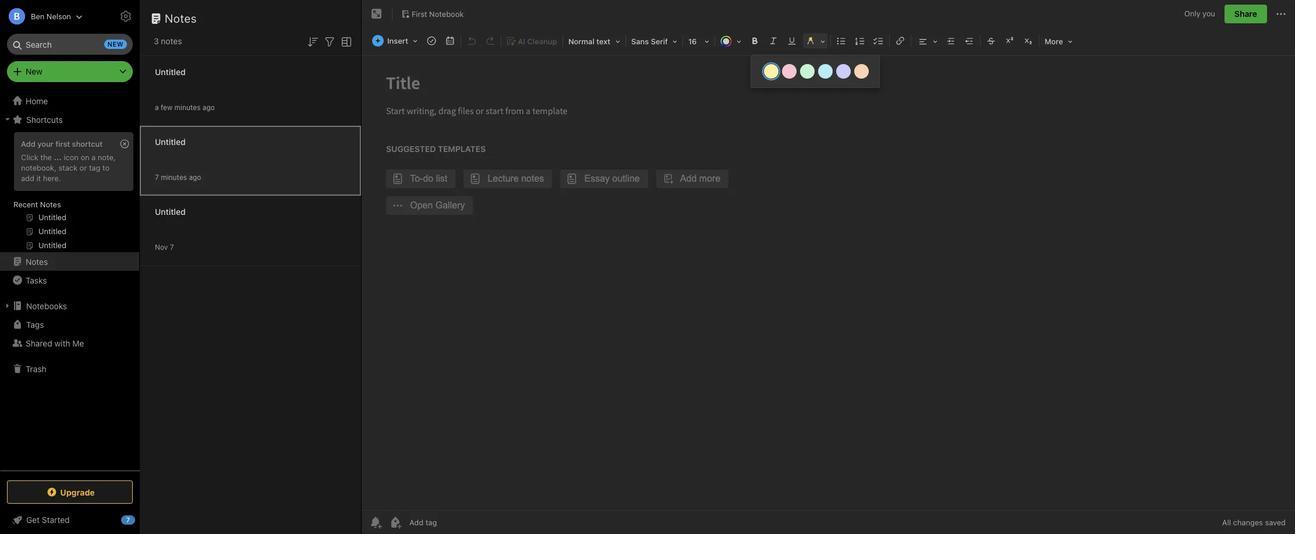 Task type: vqa. For each thing, say whether or not it's contained in the screenshot.
the bottommost ago
yes



Task type: locate. For each thing, give the bounding box(es) containing it.
tasks button
[[0, 271, 139, 290]]

1 horizontal spatial 7
[[155, 173, 159, 182]]

untitled down 7 minutes ago
[[155, 207, 186, 216]]

0 horizontal spatial a
[[92, 153, 96, 162]]

notebook
[[430, 9, 464, 18]]

italic image
[[766, 33, 782, 49]]

on
[[81, 153, 89, 162]]

Alignment field
[[913, 33, 942, 50]]

2 horizontal spatial 7
[[170, 243, 174, 251]]

2 vertical spatial 7
[[126, 516, 130, 524]]

untitled down notes at the left top
[[155, 67, 186, 77]]

shared
[[26, 338, 52, 348]]

Highlight field
[[802, 33, 830, 50]]

1 vertical spatial a
[[92, 153, 96, 162]]

7 minutes ago
[[155, 173, 201, 182]]

Search text field
[[15, 34, 125, 55]]

tasks
[[26, 275, 47, 285]]

subscript image
[[1021, 33, 1037, 49]]

1 untitled from the top
[[155, 67, 186, 77]]

trash
[[26, 364, 46, 374]]

2 vertical spatial notes
[[26, 257, 48, 267]]

1 vertical spatial 7
[[170, 243, 174, 251]]

changes
[[1234, 518, 1264, 527]]

upgrade
[[60, 487, 95, 497]]

0 vertical spatial untitled
[[155, 67, 186, 77]]

numbered list image
[[853, 33, 869, 49]]

a few minutes ago
[[155, 103, 215, 112]]

untitled
[[155, 67, 186, 77], [155, 137, 186, 147], [155, 207, 186, 216]]

a
[[155, 103, 159, 112], [92, 153, 96, 162]]

ben
[[31, 11, 44, 21]]

7
[[155, 173, 159, 182], [170, 243, 174, 251], [126, 516, 130, 524]]

first
[[56, 139, 70, 149]]

2 vertical spatial untitled
[[155, 207, 186, 216]]

notes inside group
[[40, 200, 61, 209]]

0 vertical spatial a
[[155, 103, 159, 112]]

notebooks
[[26, 301, 67, 311]]

your
[[37, 139, 54, 149]]

notes up tasks
[[26, 257, 48, 267]]

notes
[[165, 12, 197, 25], [40, 200, 61, 209], [26, 257, 48, 267]]

Font family field
[[628, 33, 682, 50]]

add
[[21, 174, 34, 183]]

a left few
[[155, 103, 159, 112]]

7 inside "help and learning task checklist" field
[[126, 516, 130, 524]]

1 vertical spatial untitled
[[155, 137, 186, 147]]

outdent image
[[962, 33, 978, 49]]

a right "on"
[[92, 153, 96, 162]]

Heading level field
[[565, 33, 625, 50]]

bulleted list image
[[834, 33, 850, 49]]

a inside icon on a note, notebook, stack or tag to add it here.
[[92, 153, 96, 162]]

notes up notes at the left top
[[165, 12, 197, 25]]

or
[[80, 163, 87, 172]]

insert link image
[[893, 33, 909, 49]]

Insert field
[[369, 33, 422, 49]]

notebook,
[[21, 163, 56, 172]]

to
[[102, 163, 110, 172]]

saved
[[1266, 518, 1287, 527]]

0 horizontal spatial 7
[[126, 516, 130, 524]]

Add tag field
[[408, 517, 496, 528]]

icon
[[64, 153, 79, 162]]

minutes
[[175, 103, 201, 112], [161, 173, 187, 182]]

calendar event image
[[442, 33, 459, 49]]

tree
[[0, 91, 140, 470]]

Font size field
[[685, 33, 714, 50]]

upgrade button
[[7, 481, 133, 504]]

1 vertical spatial notes
[[40, 200, 61, 209]]

nelson
[[47, 11, 71, 21]]

first notebook button
[[397, 6, 468, 22]]

click the ...
[[21, 153, 62, 162]]

...
[[54, 153, 62, 162]]

add
[[21, 139, 35, 149]]

ago
[[203, 103, 215, 112], [189, 173, 201, 182]]

7 for 7 minutes ago
[[155, 173, 159, 182]]

tags button
[[0, 315, 139, 334]]

text
[[597, 37, 611, 46]]

task image
[[424, 33, 440, 49]]

tag
[[89, 163, 100, 172]]

1 horizontal spatial ago
[[203, 103, 215, 112]]

icon on a note, notebook, stack or tag to add it here.
[[21, 153, 116, 183]]

group
[[0, 129, 139, 257]]

superscript image
[[1002, 33, 1019, 49]]

1 vertical spatial ago
[[189, 173, 201, 182]]

add a reminder image
[[369, 516, 383, 530]]

shared with me
[[26, 338, 84, 348]]

0 vertical spatial 7
[[155, 173, 159, 182]]

nov
[[155, 243, 168, 251]]

Account field
[[0, 5, 83, 28]]

2 untitled from the top
[[155, 137, 186, 147]]

notes right recent
[[40, 200, 61, 209]]

Font color field
[[717, 33, 746, 50]]

untitled for minutes
[[155, 137, 186, 147]]

share
[[1235, 9, 1258, 19]]

More field
[[1041, 33, 1077, 50]]

7 for 7
[[126, 516, 130, 524]]

tags
[[26, 320, 44, 330]]

untitled down few
[[155, 137, 186, 147]]

0 vertical spatial ago
[[203, 103, 215, 112]]



Task type: describe. For each thing, give the bounding box(es) containing it.
sans serif
[[632, 37, 668, 46]]

Note Editor text field
[[362, 56, 1296, 510]]

shared with me link
[[0, 334, 139, 353]]

indent image
[[943, 33, 960, 49]]

settings image
[[119, 9, 133, 23]]

untitled for few
[[155, 67, 186, 77]]

16
[[689, 37, 697, 46]]

shortcuts button
[[0, 110, 139, 129]]

started
[[42, 515, 70, 525]]

nov 7
[[155, 243, 174, 251]]

add tag image
[[389, 516, 403, 530]]

tree containing home
[[0, 91, 140, 470]]

new button
[[7, 61, 133, 82]]

stack
[[59, 163, 78, 172]]

it
[[36, 174, 41, 183]]

View options field
[[337, 34, 354, 49]]

0 horizontal spatial ago
[[189, 173, 201, 182]]

notes link
[[0, 252, 139, 271]]

bold image
[[747, 33, 763, 49]]

recent
[[13, 200, 38, 209]]

serif
[[651, 37, 668, 46]]

recent notes
[[13, 200, 61, 209]]

only you
[[1185, 9, 1216, 18]]

get started
[[26, 515, 70, 525]]

home link
[[0, 91, 140, 110]]

click
[[21, 153, 38, 162]]

notebooks link
[[0, 297, 139, 315]]

click to collapse image
[[135, 513, 144, 527]]

3 untitled from the top
[[155, 207, 186, 216]]

sans
[[632, 37, 649, 46]]

ben nelson
[[31, 11, 71, 21]]

Sort options field
[[306, 34, 320, 49]]

note window element
[[362, 0, 1296, 534]]

0 vertical spatial minutes
[[175, 103, 201, 112]]

new search field
[[15, 34, 127, 55]]

shortcut
[[72, 139, 103, 149]]

add filters image
[[323, 35, 337, 49]]

notes inside notes link
[[26, 257, 48, 267]]

few
[[161, 103, 173, 112]]

new
[[108, 40, 124, 48]]

Add filters field
[[323, 34, 337, 49]]

add your first shortcut
[[21, 139, 103, 149]]

home
[[26, 96, 48, 106]]

3
[[154, 36, 159, 46]]

get
[[26, 515, 40, 525]]

first
[[412, 9, 427, 18]]

shortcuts
[[26, 115, 63, 124]]

insert
[[388, 36, 408, 45]]

me
[[72, 338, 84, 348]]

only
[[1185, 9, 1201, 18]]

more actions image
[[1275, 7, 1289, 21]]

trash link
[[0, 360, 139, 378]]

new
[[26, 66, 42, 76]]

0 vertical spatial notes
[[165, 12, 197, 25]]

share button
[[1225, 5, 1268, 23]]

first notebook
[[412, 9, 464, 18]]

the
[[40, 153, 52, 162]]

notes
[[161, 36, 182, 46]]

strikethrough image
[[984, 33, 1000, 49]]

1 vertical spatial minutes
[[161, 173, 187, 182]]

you
[[1203, 9, 1216, 18]]

all changes saved
[[1223, 518, 1287, 527]]

1 horizontal spatial a
[[155, 103, 159, 112]]

Help and Learning task checklist field
[[0, 511, 140, 530]]

3 notes
[[154, 36, 182, 46]]

underline image
[[784, 33, 801, 49]]

note,
[[98, 153, 116, 162]]

expand note image
[[370, 7, 384, 21]]

with
[[54, 338, 70, 348]]

all
[[1223, 518, 1232, 527]]

More actions field
[[1275, 5, 1289, 23]]

expand notebooks image
[[3, 301, 12, 311]]

checklist image
[[871, 33, 887, 49]]

normal
[[569, 37, 595, 46]]

group containing add your first shortcut
[[0, 129, 139, 257]]

here.
[[43, 174, 61, 183]]

more
[[1045, 37, 1064, 46]]

normal text
[[569, 37, 611, 46]]



